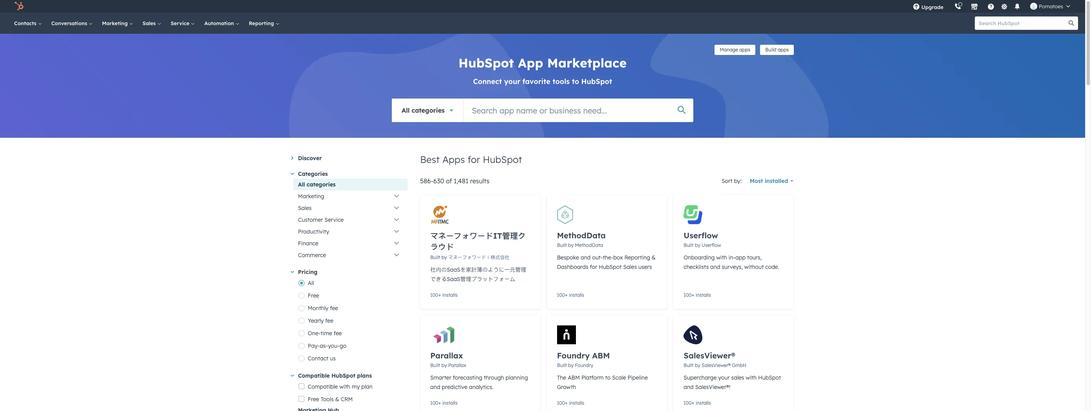 Task type: locate. For each thing, give the bounding box(es) containing it.
menu containing pomatoes
[[907, 0, 1076, 13]]

hubspot inside supercharge your sales with hubspot and salesviewer®!
[[758, 374, 781, 381]]

sales left users
[[623, 263, 637, 271]]

0 vertical spatial caret image
[[291, 156, 293, 160]]

2 horizontal spatial sales
[[623, 263, 637, 271]]

1 horizontal spatial reporting
[[625, 254, 650, 261]]

built up onboarding
[[684, 242, 694, 248]]

2 vertical spatial sales
[[623, 263, 637, 271]]

marketing
[[102, 20, 129, 26], [298, 193, 324, 200]]

compatible down 'contact'
[[298, 372, 330, 379]]

caret image inside compatible hubspot plans dropdown button
[[291, 375, 294, 377]]

1 horizontal spatial sales link
[[293, 202, 408, 214]]

compatible hubspot plans
[[298, 372, 372, 379]]

0 vertical spatial your
[[504, 77, 520, 86]]

by up smarter
[[442, 362, 447, 368]]

abm up platform
[[592, 351, 610, 360]]

1 vertical spatial foundry
[[575, 362, 593, 368]]

forecasting
[[453, 374, 482, 381]]

1 vertical spatial your
[[718, 374, 730, 381]]

contact us
[[308, 355, 336, 362]]

free tools & crm
[[308, 396, 353, 403]]

all categories
[[402, 106, 445, 114], [298, 181, 336, 188]]

1 horizontal spatial categories
[[412, 106, 445, 114]]

hubspot right sales
[[758, 374, 781, 381]]

0 horizontal spatial &
[[335, 396, 339, 403]]

abm up growth
[[568, 374, 580, 381]]

built up the
[[557, 362, 567, 368]]

0 vertical spatial all categories
[[402, 106, 445, 114]]

userflow
[[684, 230, 718, 240], [702, 242, 721, 248]]

100 + installs for salesviewer®
[[684, 400, 711, 406]]

to right tools
[[572, 77, 579, 86]]

1 vertical spatial categories
[[307, 181, 336, 188]]

built inside methoddata built by methoddata
[[557, 242, 567, 248]]

1 vertical spatial &
[[335, 396, 339, 403]]

fee for yearly fee
[[325, 317, 333, 324]]

installs down growth
[[569, 400, 584, 406]]

for right the apps
[[468, 154, 480, 165]]

+ down smarter
[[438, 400, 441, 406]]

hubspot image
[[14, 2, 24, 11]]

pomatoes button
[[1026, 0, 1075, 13]]

apps for manage apps
[[739, 47, 751, 53]]

100 + installs down growth
[[557, 400, 584, 406]]

by
[[568, 242, 574, 248], [695, 242, 700, 248], [442, 254, 447, 260], [442, 362, 447, 368], [568, 362, 574, 368], [695, 362, 700, 368]]

with inside supercharge your sales with hubspot and salesviewer®!
[[746, 374, 757, 381]]

& left "crm"
[[335, 396, 339, 403]]

all inside popup button
[[402, 106, 410, 114]]

sort by:
[[722, 177, 742, 185]]

0 horizontal spatial reporting
[[249, 20, 275, 26]]

hubspot app marketplace link
[[459, 55, 627, 71]]

+
[[438, 292, 441, 298], [565, 292, 568, 298], [692, 292, 694, 298], [438, 400, 441, 406], [565, 400, 568, 406], [692, 400, 694, 406]]

calling icon button
[[951, 1, 965, 11]]

100 for マネーフォワードit管理ク ラウド
[[430, 292, 438, 298]]

1 vertical spatial salesviewer®
[[702, 362, 731, 368]]

built up smarter
[[430, 362, 440, 368]]

+ for parallax
[[438, 400, 441, 406]]

compatible up tools
[[308, 383, 338, 390]]

by for parallax
[[442, 362, 447, 368]]

hubspot link
[[9, 2, 29, 11]]

installs down predictive
[[442, 400, 458, 406]]

and down the supercharge
[[684, 384, 694, 391]]

hubspot up 'results'
[[483, 154, 522, 165]]

by inside userflow built by userflow
[[695, 242, 700, 248]]

your left favorite in the top of the page
[[504, 77, 520, 86]]

fee up time
[[325, 317, 333, 324]]

compatible inside dropdown button
[[298, 372, 330, 379]]

0 vertical spatial with
[[716, 254, 727, 261]]

with left the in-
[[716, 254, 727, 261]]

0 vertical spatial sales
[[143, 20, 157, 26]]

hubspot up connect
[[459, 55, 514, 71]]

built
[[557, 242, 567, 248], [684, 242, 694, 248], [430, 254, 440, 260], [430, 362, 440, 368], [557, 362, 567, 368], [684, 362, 694, 368]]

1 vertical spatial methoddata
[[575, 242, 603, 248]]

service
[[171, 20, 191, 26], [325, 216, 344, 223]]

compatible
[[298, 372, 330, 379], [308, 383, 338, 390]]

1 horizontal spatial with
[[716, 254, 727, 261]]

installs down checklists
[[696, 292, 711, 298]]

your inside supercharge your sales with hubspot and salesviewer®!
[[718, 374, 730, 381]]

100 + installs down checklists
[[684, 292, 711, 298]]

1 vertical spatial abm
[[568, 374, 580, 381]]

100 + installs down the dashboards
[[557, 292, 584, 298]]

service left automation
[[171, 20, 191, 26]]

0 horizontal spatial service
[[171, 20, 191, 26]]

and left surveys,
[[710, 263, 720, 271]]

Search app name or business need... search field
[[464, 99, 693, 122]]

100 + installs down predictive
[[430, 400, 458, 406]]

by for methoddata
[[568, 242, 574, 248]]

+ down checklists
[[692, 292, 694, 298]]

to left scale on the right
[[605, 374, 611, 381]]

2 free from the top
[[308, 396, 319, 403]]

abm inside the foundry abm built by foundry
[[592, 351, 610, 360]]

sales up "customer" at the left
[[298, 205, 312, 212]]

search button
[[1065, 16, 1078, 30]]

+ for userflow
[[692, 292, 694, 298]]

methoddata built by methoddata
[[557, 230, 606, 248]]

0 horizontal spatial with
[[339, 383, 350, 390]]

1 horizontal spatial all
[[308, 280, 314, 287]]

abm for the
[[568, 374, 580, 381]]

1 vertical spatial for
[[590, 263, 597, 271]]

0 horizontal spatial categories
[[307, 181, 336, 188]]

0 vertical spatial marketing link
[[97, 13, 138, 34]]

100 + installs for parallax
[[430, 400, 458, 406]]

1 horizontal spatial your
[[718, 374, 730, 381]]

growth
[[557, 384, 576, 391]]

1 free from the top
[[308, 292, 319, 299]]

methoddata up bespoke
[[557, 230, 606, 240]]

1 horizontal spatial for
[[590, 263, 597, 271]]

foundry up platform
[[575, 362, 593, 368]]

1 horizontal spatial marketing link
[[293, 190, 408, 202]]

free inside pricing group
[[308, 292, 319, 299]]

built inside parallax built by parallax
[[430, 362, 440, 368]]

build apps
[[765, 47, 789, 53]]

fee right monthly
[[330, 305, 338, 312]]

by up onboarding
[[695, 242, 700, 248]]

menu item
[[949, 0, 951, 13]]

customer
[[298, 216, 323, 223]]

free up monthly
[[308, 292, 319, 299]]

installs down "できるsaas管理プラットフォーム"
[[442, 292, 458, 298]]

apps right build
[[778, 47, 789, 53]]

built for userflow
[[684, 242, 694, 248]]

most
[[750, 177, 763, 185]]

parallax up smarter
[[430, 351, 463, 360]]

1 vertical spatial with
[[746, 374, 757, 381]]

0 horizontal spatial abm
[[568, 374, 580, 381]]

0 vertical spatial free
[[308, 292, 319, 299]]

for down out-
[[590, 263, 597, 271]]

onboarding with in-app tours, checklists and surveys, without code.
[[684, 254, 779, 271]]

2 vertical spatial caret image
[[291, 375, 294, 377]]

2 vertical spatial with
[[339, 383, 350, 390]]

compatible hubspot plans group
[[298, 393, 408, 411]]

categories
[[298, 170, 328, 177]]

foundry up the
[[557, 351, 590, 360]]

& inside 'compatible hubspot plans' group
[[335, 396, 339, 403]]

ラウド
[[430, 242, 454, 252]]

100
[[430, 292, 438, 298], [557, 292, 565, 298], [684, 292, 692, 298], [430, 400, 438, 406], [557, 400, 565, 406], [684, 400, 692, 406]]

100 + installs down "できるsaas管理プラットフォーム"
[[430, 292, 458, 298]]

through
[[484, 374, 504, 381]]

586-630 of 1,481 results
[[420, 177, 490, 185]]

1 vertical spatial marketing link
[[293, 190, 408, 202]]

all inside pricing group
[[308, 280, 314, 287]]

and left out-
[[581, 254, 591, 261]]

1 vertical spatial reporting
[[625, 254, 650, 261]]

reporting link
[[244, 13, 284, 34]]

built up the supercharge
[[684, 362, 694, 368]]

built inside the salesviewer® built by salesviewer® gmbh
[[684, 362, 694, 368]]

compatible for compatible with my plan
[[308, 383, 338, 390]]

most installed
[[750, 177, 788, 185]]

conversations
[[51, 20, 89, 26]]

1 horizontal spatial all categories
[[402, 106, 445, 114]]

+ for マネーフォワードit管理ク ラウド
[[438, 292, 441, 298]]

and down smarter
[[430, 384, 440, 391]]

by inside the salesviewer® built by salesviewer® gmbh
[[695, 362, 700, 368]]

sort
[[722, 177, 733, 185]]

fee right time
[[334, 330, 342, 337]]

1 vertical spatial marketing
[[298, 193, 324, 200]]

discover
[[298, 155, 322, 162]]

by down ラウド
[[442, 254, 447, 260]]

0 vertical spatial userflow
[[684, 230, 718, 240]]

1 vertical spatial service
[[325, 216, 344, 223]]

0 horizontal spatial all
[[298, 181, 305, 188]]

1 horizontal spatial marketing
[[298, 193, 324, 200]]

with left the my
[[339, 383, 350, 390]]

free left tools
[[308, 396, 319, 403]]

0 vertical spatial reporting
[[249, 20, 275, 26]]

caret image
[[291, 156, 293, 160], [291, 173, 294, 175], [291, 375, 294, 377]]

1 vertical spatial free
[[308, 396, 319, 403]]

scale
[[612, 374, 626, 381]]

100 for userflow
[[684, 292, 692, 298]]

1 vertical spatial sales
[[298, 205, 312, 212]]

0 horizontal spatial your
[[504, 77, 520, 86]]

built down ラウド
[[430, 254, 440, 260]]

1 apps from the left
[[739, 47, 751, 53]]

0 horizontal spatial all categories
[[298, 181, 336, 188]]

0 vertical spatial sales link
[[138, 13, 166, 34]]

hubspot up compatible with my plan
[[332, 372, 355, 379]]

caret image inside categories dropdown button
[[291, 173, 294, 175]]

hubspot app marketplace
[[459, 55, 627, 71]]

1 vertical spatial to
[[605, 374, 611, 381]]

0 vertical spatial for
[[468, 154, 480, 165]]

for
[[468, 154, 480, 165], [590, 263, 597, 271]]

sales
[[143, 20, 157, 26], [298, 205, 312, 212], [623, 263, 637, 271]]

bespoke and out-the-box reporting & dashboards for hubspot sales users
[[557, 254, 656, 271]]

calling icon image
[[955, 3, 962, 10]]

+ down growth
[[565, 400, 568, 406]]

marketplaces image
[[971, 4, 978, 11]]

2 vertical spatial all
[[308, 280, 314, 287]]

methoddata up out-
[[575, 242, 603, 248]]

pay-
[[308, 342, 320, 349]]

sales link
[[138, 13, 166, 34], [293, 202, 408, 214]]

by:
[[734, 177, 742, 185]]

caret image inside discover dropdown button
[[291, 156, 293, 160]]

2 vertical spatial fee
[[334, 330, 342, 337]]

0 vertical spatial categories
[[412, 106, 445, 114]]

for inside bespoke and out-the-box reporting & dashboards for hubspot sales users
[[590, 263, 597, 271]]

0 horizontal spatial sales link
[[138, 13, 166, 34]]

+ for methoddata
[[565, 292, 568, 298]]

built up bespoke
[[557, 242, 567, 248]]

as-
[[320, 342, 328, 349]]

built for methoddata
[[557, 242, 567, 248]]

by inside parallax built by parallax
[[442, 362, 447, 368]]

1 horizontal spatial &
[[652, 254, 656, 261]]

and inside smarter forecasting through planning and predictive analytics.
[[430, 384, 440, 391]]

0 horizontal spatial apps
[[739, 47, 751, 53]]

parallax up forecasting on the left bottom
[[448, 362, 466, 368]]

2 horizontal spatial all
[[402, 106, 410, 114]]

100 + installs for userflow
[[684, 292, 711, 298]]

reporting inside reporting link
[[249, 20, 275, 26]]

apps right manage
[[739, 47, 751, 53]]

+ down "できるsaas管理プラットフォーム"
[[438, 292, 441, 298]]

by for salesviewer®
[[695, 362, 700, 368]]

hubspot
[[459, 55, 514, 71], [581, 77, 612, 86], [483, 154, 522, 165], [599, 263, 622, 271], [332, 372, 355, 379], [758, 374, 781, 381]]

100 + installs
[[430, 292, 458, 298], [557, 292, 584, 298], [684, 292, 711, 298], [430, 400, 458, 406], [557, 400, 584, 406], [684, 400, 711, 406]]

installs for salesviewer®
[[696, 400, 711, 406]]

+ down the supercharge
[[692, 400, 694, 406]]

marketplaces button
[[966, 0, 983, 13]]

customer service link
[[293, 214, 408, 226]]

100 + installs down salesviewer®! at the bottom right of page
[[684, 400, 711, 406]]

installs for マネーフォワードit管理ク ラウド
[[442, 292, 458, 298]]

abm inside the abm platform to scale pipeline growth
[[568, 374, 580, 381]]

マネーフォワードit管理ク ラウド built by マネーフォワードｉ株式会社
[[430, 231, 526, 260]]

by inside methoddata built by methoddata
[[568, 242, 574, 248]]

0 vertical spatial fee
[[330, 305, 338, 312]]

installs down salesviewer®! at the bottom right of page
[[696, 400, 711, 406]]

0 vertical spatial marketing
[[102, 20, 129, 26]]

100 for salesviewer®
[[684, 400, 692, 406]]

0 vertical spatial abm
[[592, 351, 610, 360]]

2 horizontal spatial with
[[746, 374, 757, 381]]

1 vertical spatial compatible
[[308, 383, 338, 390]]

build apps link
[[760, 45, 794, 55]]

0 vertical spatial to
[[572, 77, 579, 86]]

1,481
[[454, 177, 468, 185]]

0 vertical spatial compatible
[[298, 372, 330, 379]]

0 vertical spatial &
[[652, 254, 656, 261]]

dashboards
[[557, 263, 588, 271]]

apps
[[739, 47, 751, 53], [778, 47, 789, 53]]

and inside bespoke and out-the-box reporting & dashboards for hubspot sales users
[[581, 254, 591, 261]]

salesviewer®
[[684, 351, 735, 360], [702, 362, 731, 368]]

smarter forecasting through planning and predictive analytics.
[[430, 374, 528, 391]]

settings image
[[1001, 3, 1008, 10]]

sales left service link
[[143, 20, 157, 26]]

by inside マネーフォワードit管理ク ラウド built by マネーフォワードｉ株式会社
[[442, 254, 447, 260]]

& up users
[[652, 254, 656, 261]]

1 vertical spatial all categories
[[298, 181, 336, 188]]

100 + installs for マネーフォワードit管理ク ラウド
[[430, 292, 458, 298]]

productivity link
[[293, 226, 408, 238]]

+ down the dashboards
[[565, 292, 568, 298]]

built inside マネーフォワードit管理ク ラウド built by マネーフォワードｉ株式会社
[[430, 254, 440, 260]]

your left sales
[[718, 374, 730, 381]]

社内のsaasを家計簿のように一元管理
[[430, 266, 526, 273]]

with for app
[[716, 254, 727, 261]]

supercharge
[[684, 374, 717, 381]]

0 horizontal spatial for
[[468, 154, 480, 165]]

free inside 'compatible hubspot plans' group
[[308, 396, 319, 403]]

menu
[[907, 0, 1076, 13]]

bespoke
[[557, 254, 579, 261]]

1 horizontal spatial apps
[[778, 47, 789, 53]]

with inside onboarding with in-app tours, checklists and surveys, without code.
[[716, 254, 727, 261]]

1 horizontal spatial abm
[[592, 351, 610, 360]]

foundry
[[557, 351, 590, 360], [575, 362, 593, 368]]

search image
[[1069, 20, 1074, 26]]

0 horizontal spatial sales
[[143, 20, 157, 26]]

2 apps from the left
[[778, 47, 789, 53]]

1 vertical spatial caret image
[[291, 173, 294, 175]]

1 vertical spatial fee
[[325, 317, 333, 324]]

in-
[[729, 254, 735, 261]]

most installed button
[[745, 173, 794, 189]]

hubspot down the the-
[[599, 263, 622, 271]]

with
[[716, 254, 727, 261], [746, 374, 757, 381], [339, 383, 350, 390]]

with right sales
[[746, 374, 757, 381]]

yearly fee
[[308, 317, 333, 324]]

1 horizontal spatial to
[[605, 374, 611, 381]]

pomatoes
[[1039, 3, 1063, 9]]

pricing group
[[298, 277, 408, 365]]

caret image
[[291, 271, 294, 273]]

by up bespoke
[[568, 242, 574, 248]]

by up the supercharge
[[695, 362, 700, 368]]

0 vertical spatial all
[[402, 106, 410, 114]]

platform
[[581, 374, 604, 381]]

by up growth
[[568, 362, 574, 368]]

without
[[744, 263, 764, 271]]

hubspot down marketplace
[[581, 77, 612, 86]]

built inside userflow built by userflow
[[684, 242, 694, 248]]

service up productivity link
[[325, 216, 344, 223]]

analytics.
[[469, 384, 493, 391]]

installs down the dashboards
[[569, 292, 584, 298]]

installs for methoddata
[[569, 292, 584, 298]]

630
[[433, 177, 444, 185]]



Task type: vqa. For each thing, say whether or not it's contained in the screenshot.
the 100
yes



Task type: describe. For each thing, give the bounding box(es) containing it.
box
[[613, 254, 623, 261]]

time
[[321, 330, 332, 337]]

gmbh
[[732, 362, 746, 368]]

hubspot inside dropdown button
[[332, 372, 355, 379]]

tyler black image
[[1030, 3, 1037, 10]]

one-time fee
[[308, 330, 342, 337]]

+ for salesviewer®
[[692, 400, 694, 406]]

build
[[765, 47, 776, 53]]

finance
[[298, 240, 318, 247]]

contacts link
[[9, 13, 47, 34]]

0 vertical spatial salesviewer®
[[684, 351, 735, 360]]

マネーフォワードｉ株式会社
[[448, 254, 510, 260]]

100 + installs for foundry abm
[[557, 400, 584, 406]]

pricing button
[[290, 267, 408, 277]]

and inside onboarding with in-app tours, checklists and surveys, without code.
[[710, 263, 720, 271]]

app
[[735, 254, 746, 261]]

best
[[420, 154, 440, 165]]

categories inside popup button
[[412, 106, 445, 114]]

best apps for hubspot
[[420, 154, 522, 165]]

sales
[[731, 374, 744, 381]]

planning
[[506, 374, 528, 381]]

100 for parallax
[[430, 400, 438, 406]]

all categories inside all categories popup button
[[402, 106, 445, 114]]

monthly fee
[[308, 305, 338, 312]]

with for plan
[[339, 383, 350, 390]]

userflow built by userflow
[[684, 230, 721, 248]]

upgrade
[[922, 4, 944, 10]]

apps for build apps
[[778, 47, 789, 53]]

surveys,
[[722, 263, 743, 271]]

caret image for categories
[[291, 173, 294, 175]]

go
[[340, 342, 346, 349]]

マネーフォワードit管理ク
[[430, 231, 526, 241]]

& inside bespoke and out-the-box reporting & dashboards for hubspot sales users
[[652, 254, 656, 261]]

1 vertical spatial userflow
[[702, 242, 721, 248]]

manage
[[720, 47, 738, 53]]

plan
[[361, 383, 373, 390]]

parallax built by parallax
[[430, 351, 466, 368]]

0 vertical spatial service
[[171, 20, 191, 26]]

automation link
[[200, 13, 244, 34]]

1 vertical spatial sales link
[[293, 202, 408, 214]]

conversations link
[[47, 13, 97, 34]]

installs for parallax
[[442, 400, 458, 406]]

help button
[[984, 0, 998, 13]]

your for sales
[[718, 374, 730, 381]]

installed
[[765, 177, 788, 185]]

100 + installs for methoddata
[[557, 292, 584, 298]]

foundry abm built by foundry
[[557, 351, 610, 368]]

built for parallax
[[430, 362, 440, 368]]

connect your favorite tools to hubspot
[[473, 77, 612, 86]]

salesviewer® built by salesviewer® gmbh
[[684, 351, 746, 368]]

100 for foundry abm
[[557, 400, 565, 406]]

contacts
[[14, 20, 38, 26]]

categories button
[[290, 169, 408, 179]]

all categories link
[[293, 179, 408, 190]]

monthly
[[308, 305, 328, 312]]

1 horizontal spatial service
[[325, 216, 344, 223]]

results
[[470, 177, 490, 185]]

manage apps link
[[715, 45, 756, 55]]

pay-as-you-go
[[308, 342, 346, 349]]

reporting inside bespoke and out-the-box reporting & dashboards for hubspot sales users
[[625, 254, 650, 261]]

built for salesviewer®
[[684, 362, 694, 368]]

code.
[[765, 263, 779, 271]]

users
[[638, 263, 652, 271]]

yearly
[[308, 317, 324, 324]]

contact
[[308, 355, 328, 362]]

pricing
[[298, 269, 317, 276]]

by for userflow
[[695, 242, 700, 248]]

free for free
[[308, 292, 319, 299]]

1 horizontal spatial sales
[[298, 205, 312, 212]]

caret image for discover
[[291, 156, 293, 160]]

the abm platform to scale pipeline growth
[[557, 374, 648, 391]]

all categories button
[[392, 99, 463, 122]]

0 horizontal spatial marketing link
[[97, 13, 138, 34]]

salesviewer®!
[[695, 384, 731, 391]]

discover button
[[291, 154, 408, 163]]

methoddata inside methoddata built by methoddata
[[575, 242, 603, 248]]

automation
[[204, 20, 236, 26]]

1 vertical spatial all
[[298, 181, 305, 188]]

built inside the foundry abm built by foundry
[[557, 362, 567, 368]]

0 vertical spatial parallax
[[430, 351, 463, 360]]

1 vertical spatial parallax
[[448, 362, 466, 368]]

manage apps
[[720, 47, 751, 53]]

fee for monthly fee
[[330, 305, 338, 312]]

100 for methoddata
[[557, 292, 565, 298]]

free for free tools & crm
[[308, 396, 319, 403]]

plans
[[357, 372, 372, 379]]

by inside the foundry abm built by foundry
[[568, 362, 574, 368]]

smarter
[[430, 374, 451, 381]]

customer service
[[298, 216, 344, 223]]

your for favorite
[[504, 77, 520, 86]]

0 vertical spatial foundry
[[557, 351, 590, 360]]

installs for userflow
[[696, 292, 711, 298]]

できるsaas管理プラットフォーム
[[430, 276, 515, 283]]

supercharge your sales with hubspot and salesviewer®!
[[684, 374, 781, 391]]

installs for foundry abm
[[569, 400, 584, 406]]

0 horizontal spatial marketing
[[102, 20, 129, 26]]

586-
[[420, 177, 433, 185]]

the
[[557, 374, 566, 381]]

all categories inside all categories link
[[298, 181, 336, 188]]

tools
[[321, 396, 334, 403]]

abm for foundry
[[592, 351, 610, 360]]

to inside the abm platform to scale pipeline growth
[[605, 374, 611, 381]]

+ for foundry abm
[[565, 400, 568, 406]]

out-
[[592, 254, 603, 261]]

compatible for compatible hubspot plans
[[298, 372, 330, 379]]

社内のsaasを家計簿のように一元管理 できるsaas管理プラットフォーム
[[430, 266, 526, 283]]

0 horizontal spatial to
[[572, 77, 579, 86]]

help image
[[988, 4, 995, 11]]

you-
[[328, 342, 340, 349]]

notifications image
[[1014, 4, 1021, 11]]

Search HubSpot search field
[[975, 16, 1071, 30]]

marketplace
[[547, 55, 627, 71]]

commerce
[[298, 252, 326, 259]]

hubspot inside bespoke and out-the-box reporting & dashboards for hubspot sales users
[[599, 263, 622, 271]]

caret image for compatible hubspot plans
[[291, 375, 294, 377]]

compatible with my plan
[[308, 383, 373, 390]]

checklists
[[684, 263, 709, 271]]

tools
[[553, 77, 570, 86]]

upgrade image
[[913, 4, 920, 11]]

crm
[[341, 396, 353, 403]]

my
[[352, 383, 360, 390]]

tours,
[[747, 254, 762, 261]]

connect
[[473, 77, 502, 86]]

and inside supercharge your sales with hubspot and salesviewer®!
[[684, 384, 694, 391]]

sales inside bespoke and out-the-box reporting & dashboards for hubspot sales users
[[623, 263, 637, 271]]

0 vertical spatial methoddata
[[557, 230, 606, 240]]

notifications button
[[1011, 0, 1024, 13]]

favorite
[[523, 77, 550, 86]]



